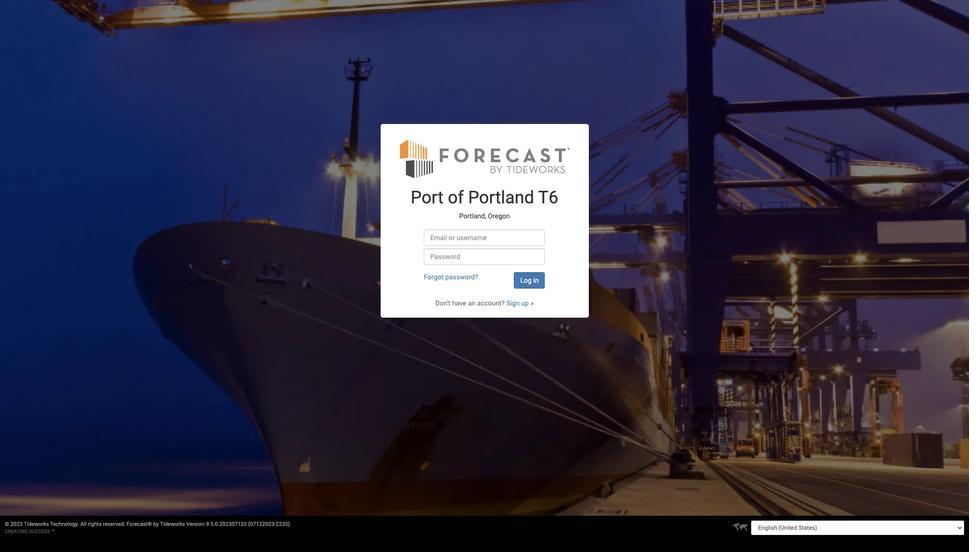 Task type: describe. For each thing, give the bounding box(es) containing it.
account?
[[478, 300, 505, 307]]

port
[[411, 188, 444, 208]]

forgot
[[424, 273, 444, 281]]

forecast®
[[127, 522, 152, 528]]

log in button
[[514, 272, 546, 289]]

oregon
[[488, 212, 510, 220]]

(07122023-
[[248, 522, 276, 528]]

Email or username text field
[[424, 230, 546, 246]]

9.5.0.202307122
[[206, 522, 247, 528]]

don't
[[436, 300, 451, 307]]

rights
[[88, 522, 102, 528]]

reserved.
[[103, 522, 125, 528]]

by
[[153, 522, 159, 528]]

2235)
[[276, 522, 290, 528]]

all
[[80, 522, 87, 528]]

2 tideworks from the left
[[160, 522, 185, 528]]

technology.
[[50, 522, 79, 528]]

port of portland t6 portland, oregon
[[411, 188, 559, 220]]

portland
[[469, 188, 535, 208]]

forgot password? link
[[424, 273, 478, 281]]

sign up » link
[[507, 300, 534, 307]]



Task type: vqa. For each thing, say whether or not it's contained in the screenshot.
Broker/Freight
no



Task type: locate. For each thing, give the bounding box(es) containing it.
version
[[187, 522, 205, 528]]

2023
[[10, 522, 23, 528]]

sign
[[507, 300, 520, 307]]

creating
[[5, 529, 28, 535]]

success
[[29, 529, 50, 535]]

log
[[521, 277, 532, 285]]

forecast® by tideworks image
[[400, 139, 570, 179]]

tideworks
[[24, 522, 49, 528], [160, 522, 185, 528]]

password?
[[446, 273, 478, 281]]

℠
[[51, 529, 55, 535]]

an
[[468, 300, 476, 307]]

t6
[[539, 188, 559, 208]]

portland,
[[460, 212, 487, 220]]

©
[[5, 522, 9, 528]]

in
[[534, 277, 539, 285]]

»
[[531, 300, 534, 307]]

don't have an account? sign up »
[[436, 300, 534, 307]]

of
[[448, 188, 464, 208]]

0 horizontal spatial tideworks
[[24, 522, 49, 528]]

Password password field
[[424, 249, 546, 265]]

up
[[522, 300, 529, 307]]

forgot password? log in
[[424, 273, 539, 285]]

© 2023 tideworks technology. all rights reserved. forecast® by tideworks version 9.5.0.202307122 (07122023-2235) creating success ℠
[[5, 522, 290, 535]]

tideworks right 'by'
[[160, 522, 185, 528]]

1 tideworks from the left
[[24, 522, 49, 528]]

1 horizontal spatial tideworks
[[160, 522, 185, 528]]

tideworks up 'success'
[[24, 522, 49, 528]]

have
[[453, 300, 467, 307]]



